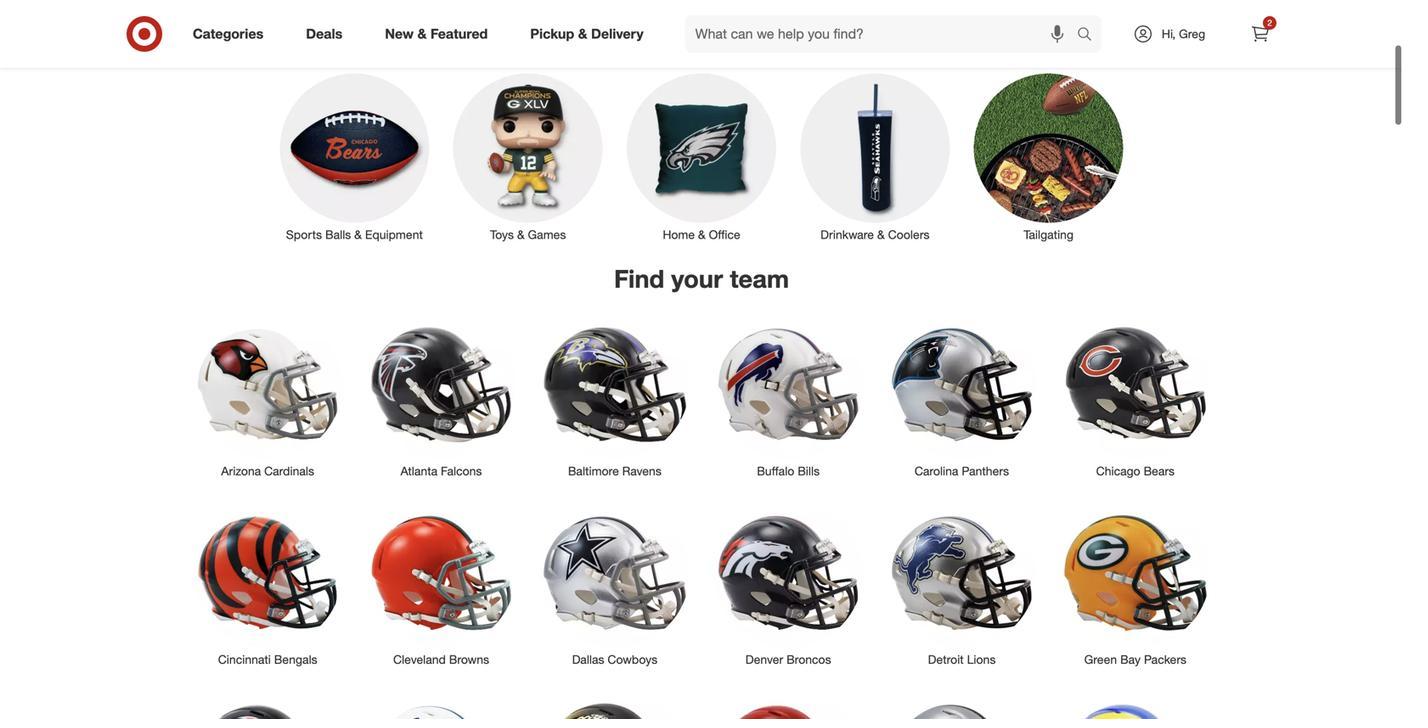 Task type: locate. For each thing, give the bounding box(es) containing it.
2 clothing from the left
[[444, 39, 489, 53]]

home & office
[[663, 227, 740, 242]]

gear
[[818, 39, 844, 53], [1133, 39, 1159, 53]]

hats, bags & accessories
[[894, 39, 1031, 53]]

carolina panthers link
[[875, 307, 1049, 480]]

categories
[[193, 26, 264, 42]]

hi, greg
[[1162, 26, 1206, 41]]

categories link
[[178, 15, 285, 53]]

tailgating link
[[962, 70, 1136, 243]]

carolina panthers
[[915, 464, 1009, 479]]

lions
[[967, 652, 996, 667]]

gear right 'baby'
[[818, 39, 844, 53]]

new & featured link
[[371, 15, 509, 53]]

clothing for kids' clothing
[[607, 39, 652, 53]]

featured
[[431, 26, 488, 42]]

buffalo
[[757, 464, 795, 479]]

baltimore ravens link
[[528, 307, 702, 480]]

bags
[[924, 39, 951, 53]]

cardinals
[[264, 464, 314, 479]]

baby
[[787, 39, 814, 53]]

2 gear from the left
[[1133, 39, 1159, 53]]

clothing inside men's clothing link
[[262, 39, 307, 53]]

kids' clothing link
[[528, 0, 702, 55]]

bengals
[[274, 652, 317, 667]]

pet gear
[[1112, 39, 1159, 53]]

clothing
[[262, 39, 307, 53], [444, 39, 489, 53], [607, 39, 652, 53]]

sports balls & equipment link
[[268, 70, 441, 243]]

2 horizontal spatial clothing
[[607, 39, 652, 53]]

clothing inside kids' clothing link
[[607, 39, 652, 53]]

women's
[[394, 39, 441, 53]]

home
[[663, 227, 695, 242]]

pet
[[1112, 39, 1130, 53]]

chicago bears link
[[1049, 307, 1222, 480]]

search button
[[1070, 15, 1110, 56]]

baltimore
[[568, 464, 619, 479]]

1 clothing from the left
[[262, 39, 307, 53]]

cleveland browns
[[393, 652, 489, 667]]

detroit lions
[[928, 652, 996, 667]]

1 horizontal spatial clothing
[[444, 39, 489, 53]]

women's clothing
[[394, 39, 489, 53]]

toys
[[490, 227, 514, 242]]

greg
[[1179, 26, 1206, 41]]

3 clothing from the left
[[607, 39, 652, 53]]

& for home & office
[[698, 227, 706, 242]]

hats, bags & accessories link
[[875, 0, 1049, 55]]

cleveland browns link
[[355, 495, 528, 669]]

drinkware
[[821, 227, 874, 242]]

1 horizontal spatial gear
[[1133, 39, 1159, 53]]

coolers
[[888, 227, 930, 242]]

green
[[1084, 652, 1117, 667]]

0 horizontal spatial clothing
[[262, 39, 307, 53]]

panthers
[[962, 464, 1009, 479]]

denver broncos link
[[702, 495, 875, 669]]

hats,
[[894, 39, 921, 53]]

browns
[[449, 652, 489, 667]]

new
[[385, 26, 414, 42]]

baltimore ravens
[[568, 464, 662, 479]]

0 horizontal spatial gear
[[818, 39, 844, 53]]

team
[[730, 264, 789, 294]]

denver
[[746, 652, 783, 667]]

gear right 'pet'
[[1133, 39, 1159, 53]]

toys & games link
[[441, 70, 615, 243]]

clothing inside women's clothing link
[[444, 39, 489, 53]]

buffalo bills
[[757, 464, 820, 479]]

pickup & delivery
[[530, 26, 644, 42]]

find
[[614, 264, 665, 294]]

kids'
[[578, 39, 604, 53]]

green bay packers
[[1084, 652, 1187, 667]]

toddler
[[733, 39, 773, 53]]



Task type: vqa. For each thing, say whether or not it's contained in the screenshot.
What's New link
no



Task type: describe. For each thing, give the bounding box(es) containing it.
drinkware & coolers link
[[788, 70, 962, 243]]

packers
[[1144, 652, 1187, 667]]

new & featured
[[385, 26, 488, 42]]

search
[[1070, 27, 1110, 44]]

find your team
[[614, 264, 789, 294]]

buffalo bills link
[[702, 307, 875, 480]]

dallas cowboys
[[572, 652, 658, 667]]

& for drinkware & coolers
[[877, 227, 885, 242]]

& for toddler & baby gear
[[776, 39, 784, 53]]

delivery
[[591, 26, 644, 42]]

2
[[1268, 17, 1272, 28]]

dallas cowboys link
[[528, 495, 702, 669]]

bills
[[798, 464, 820, 479]]

home & office link
[[615, 70, 788, 243]]

cleveland
[[393, 652, 446, 667]]

bay
[[1121, 652, 1141, 667]]

cincinnati bengals link
[[181, 495, 355, 669]]

pickup & delivery link
[[516, 15, 665, 53]]

broncos
[[787, 652, 831, 667]]

women's clothing link
[[355, 0, 528, 55]]

ravens
[[622, 464, 662, 479]]

atlanta falcons
[[401, 464, 482, 479]]

toddler & baby gear link
[[702, 0, 875, 55]]

hi,
[[1162, 26, 1176, 41]]

atlanta
[[401, 464, 438, 479]]

office
[[709, 227, 740, 242]]

arizona
[[221, 464, 261, 479]]

falcons
[[441, 464, 482, 479]]

carolina
[[915, 464, 959, 479]]

toddler & baby gear
[[733, 39, 844, 53]]

cincinnati
[[218, 652, 271, 667]]

men's
[[229, 39, 259, 53]]

What can we help you find? suggestions appear below search field
[[685, 15, 1081, 53]]

cowboys
[[608, 652, 658, 667]]

1 gear from the left
[[818, 39, 844, 53]]

arizona cardinals link
[[181, 307, 355, 480]]

drinkware & coolers
[[821, 227, 930, 242]]

sports
[[286, 227, 322, 242]]

deals link
[[292, 15, 364, 53]]

clothing for women's clothing
[[444, 39, 489, 53]]

kids' clothing
[[578, 39, 652, 53]]

green bay packers link
[[1049, 495, 1222, 669]]

detroit lions link
[[875, 495, 1049, 669]]

atlanta falcons link
[[355, 307, 528, 480]]

sports balls & equipment
[[286, 227, 423, 242]]

men's clothing link
[[181, 0, 355, 55]]

& for toys & games
[[517, 227, 525, 242]]

detroit
[[928, 652, 964, 667]]

cincinnati bengals
[[218, 652, 317, 667]]

clothing for men's clothing
[[262, 39, 307, 53]]

denver broncos
[[746, 652, 831, 667]]

toys & games
[[490, 227, 566, 242]]

accessories
[[966, 39, 1031, 53]]

pickup
[[530, 26, 574, 42]]

2 link
[[1242, 15, 1279, 53]]

bears
[[1144, 464, 1175, 479]]

deals
[[306, 26, 343, 42]]

balls
[[325, 227, 351, 242]]

chicago
[[1096, 464, 1141, 479]]

games
[[528, 227, 566, 242]]

equipment
[[365, 227, 423, 242]]

& for pickup & delivery
[[578, 26, 588, 42]]

men's clothing
[[229, 39, 307, 53]]

& for new & featured
[[417, 26, 427, 42]]

arizona cardinals
[[221, 464, 314, 479]]

dallas
[[572, 652, 604, 667]]

your
[[671, 264, 723, 294]]

chicago bears
[[1096, 464, 1175, 479]]



